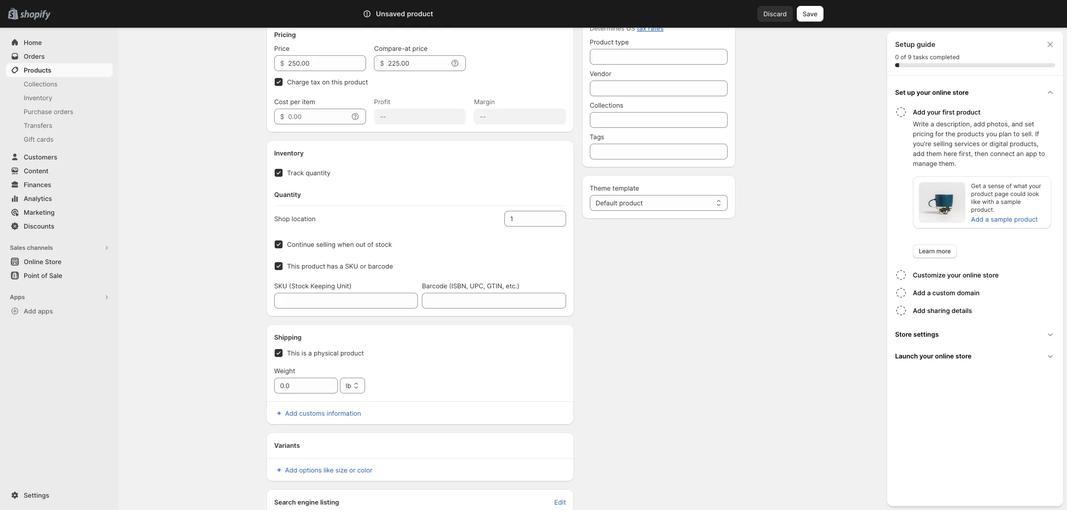 Task type: locate. For each thing, give the bounding box(es) containing it.
1 horizontal spatial sku
[[345, 262, 358, 270]]

add customs information button
[[268, 407, 572, 421]]

0 vertical spatial this
[[287, 262, 300, 270]]

store for customize your online store
[[983, 271, 999, 279]]

search left engine
[[274, 499, 296, 506]]

store up sale
[[45, 258, 61, 266]]

1 horizontal spatial to
[[1039, 150, 1045, 158]]

discard button
[[758, 6, 793, 22]]

product left has
[[302, 262, 325, 270]]

of up the page
[[1006, 182, 1012, 190]]

this
[[332, 78, 343, 86]]

$ down "price"
[[280, 59, 284, 67]]

like up product.
[[971, 198, 981, 206]]

launch your online store
[[895, 352, 972, 360]]

add inside button
[[285, 410, 297, 418]]

default
[[596, 199, 618, 207]]

photos,
[[987, 120, 1010, 128]]

your inside button
[[917, 88, 931, 96]]

sample down could
[[1001, 198, 1021, 206]]

1 vertical spatial to
[[1039, 150, 1045, 158]]

online up add your first product
[[932, 88, 951, 96]]

0 vertical spatial collections
[[24, 80, 57, 88]]

inventory up track
[[274, 149, 304, 157]]

tax rates link
[[637, 24, 664, 32]]

online store
[[24, 258, 61, 266]]

online up "domain" on the bottom right
[[963, 271, 981, 279]]

selling inside write a description, add photos, and set pricing for the products you plan to sell. if you're selling services or digital products, add them here first, then connect an app to manage them.
[[933, 140, 953, 148]]

digital
[[990, 140, 1008, 148]]

0 vertical spatial or
[[982, 140, 988, 148]]

2 this from the top
[[287, 349, 300, 357]]

sku right has
[[345, 262, 358, 270]]

product down template
[[619, 199, 643, 207]]

this left is at left bottom
[[287, 349, 300, 357]]

online store button
[[0, 255, 119, 269]]

sample down product.
[[991, 215, 1013, 223]]

collections link
[[6, 77, 113, 91]]

up
[[907, 88, 915, 96]]

add up "products"
[[974, 120, 985, 128]]

0 horizontal spatial like
[[324, 466, 334, 474]]

0 vertical spatial online
[[932, 88, 951, 96]]

1 vertical spatial selling
[[316, 241, 336, 249]]

1 horizontal spatial or
[[360, 262, 366, 270]]

search
[[407, 10, 428, 18], [274, 499, 296, 506]]

1 horizontal spatial search
[[407, 10, 428, 18]]

Price text field
[[288, 55, 366, 71]]

2 horizontal spatial or
[[982, 140, 988, 148]]

this for this product has a sku or barcode
[[287, 262, 300, 270]]

product right physical at bottom
[[340, 349, 364, 357]]

add left apps
[[24, 307, 36, 315]]

0 vertical spatial to
[[1014, 130, 1020, 138]]

Product type text field
[[590, 49, 728, 65]]

add left "customs"
[[285, 410, 297, 418]]

analytics
[[24, 195, 52, 203]]

price
[[413, 44, 428, 52]]

1 vertical spatial store
[[895, 331, 912, 338]]

a right has
[[340, 262, 343, 270]]

product
[[590, 38, 614, 46]]

save
[[803, 10, 818, 18]]

collections down products
[[24, 80, 57, 88]]

search right unsaved
[[407, 10, 428, 18]]

or right size
[[349, 466, 356, 474]]

learn more link
[[913, 245, 957, 258]]

of left sale
[[41, 272, 47, 280]]

(isbn,
[[449, 282, 468, 290]]

customers
[[24, 153, 57, 161]]

Vendor text field
[[590, 81, 728, 96]]

your inside "get a sense of what your product page could look like with a sample product. add a sample product"
[[1029, 182, 1042, 190]]

store up launch
[[895, 331, 912, 338]]

0 horizontal spatial store
[[45, 258, 61, 266]]

1 horizontal spatial store
[[895, 331, 912, 338]]

store
[[953, 88, 969, 96], [983, 271, 999, 279], [956, 352, 972, 360]]

margin
[[474, 98, 495, 106]]

add
[[913, 108, 926, 116], [971, 215, 984, 223], [913, 289, 926, 297], [913, 307, 926, 315], [24, 307, 36, 315], [285, 410, 297, 418], [285, 466, 297, 474]]

analytics link
[[6, 192, 113, 206]]

$ for price
[[280, 59, 284, 67]]

tax left on
[[311, 78, 320, 86]]

them
[[927, 150, 942, 158]]

discounts link
[[6, 219, 113, 233]]

set up your online store
[[895, 88, 969, 96]]

1 vertical spatial collections
[[590, 101, 624, 109]]

add for details
[[913, 307, 926, 315]]

pricing
[[274, 31, 296, 39]]

1 horizontal spatial tax
[[637, 24, 646, 32]]

your up add a custom domain
[[948, 271, 961, 279]]

collections
[[24, 80, 57, 88], [590, 101, 624, 109]]

0 vertical spatial add
[[974, 120, 985, 128]]

0 vertical spatial selling
[[933, 140, 953, 148]]

0 vertical spatial like
[[971, 198, 981, 206]]

gift
[[24, 135, 35, 143]]

a right write
[[931, 120, 934, 128]]

store up first in the top of the page
[[953, 88, 969, 96]]

this
[[287, 262, 300, 270], [287, 349, 300, 357]]

product type
[[590, 38, 629, 46]]

sense
[[988, 182, 1005, 190]]

charge tax on this product
[[287, 78, 368, 86]]

your up look at the top
[[1029, 182, 1042, 190]]

your right launch
[[920, 352, 934, 360]]

0 vertical spatial store
[[953, 88, 969, 96]]

options
[[299, 466, 322, 474]]

1 vertical spatial sku
[[274, 282, 287, 290]]

add apps button
[[6, 304, 113, 318]]

0 horizontal spatial to
[[1014, 130, 1020, 138]]

services
[[955, 140, 980, 148]]

this for this is a physical product
[[287, 349, 300, 357]]

1 horizontal spatial inventory
[[274, 149, 304, 157]]

$ down compare-
[[380, 59, 384, 67]]

add for information
[[285, 410, 297, 418]]

Margin text field
[[474, 109, 566, 125]]

$ down 'cost'
[[280, 113, 284, 121]]

add down you're
[[913, 150, 925, 158]]

add right mark add sharing details as done image
[[913, 307, 926, 315]]

0 horizontal spatial or
[[349, 466, 356, 474]]

add a custom domain
[[913, 289, 980, 297]]

add your first product element
[[893, 119, 1059, 258]]

1 vertical spatial like
[[324, 466, 334, 474]]

transfers
[[24, 122, 52, 129]]

0 vertical spatial search
[[407, 10, 428, 18]]

1 this from the top
[[287, 262, 300, 270]]

1 horizontal spatial like
[[971, 198, 981, 206]]

product up description,
[[957, 108, 981, 116]]

rates
[[648, 24, 664, 32]]

for
[[936, 130, 944, 138]]

selling down for
[[933, 140, 953, 148]]

1 horizontal spatial selling
[[933, 140, 953, 148]]

0 horizontal spatial sku
[[274, 282, 287, 290]]

2 vertical spatial online
[[935, 352, 954, 360]]

None number field
[[504, 211, 551, 227]]

to right app at the top right
[[1039, 150, 1045, 158]]

could
[[1011, 190, 1026, 198]]

mark add sharing details as done image
[[895, 305, 907, 317]]

collections down vendor
[[590, 101, 624, 109]]

like left size
[[324, 466, 334, 474]]

1 horizontal spatial add
[[974, 120, 985, 128]]

1 vertical spatial search
[[274, 499, 296, 506]]

store
[[45, 258, 61, 266], [895, 331, 912, 338]]

or inside add options like size or color button
[[349, 466, 356, 474]]

product right this
[[344, 78, 368, 86]]

settings
[[914, 331, 939, 338]]

add left the options
[[285, 466, 297, 474]]

sales
[[10, 244, 25, 252]]

0 horizontal spatial selling
[[316, 241, 336, 249]]

2 vertical spatial store
[[956, 352, 972, 360]]

cost per item
[[274, 98, 315, 106]]

product.
[[971, 206, 995, 213]]

0 vertical spatial inventory
[[24, 94, 52, 102]]

search button
[[390, 6, 677, 22]]

0 horizontal spatial search
[[274, 499, 296, 506]]

a left custom
[[927, 289, 931, 297]]

online down settings
[[935, 352, 954, 360]]

store inside setup guide 'dialog'
[[895, 331, 912, 338]]

learn more
[[919, 248, 951, 255]]

1 vertical spatial tax
[[311, 78, 320, 86]]

launch your online store button
[[891, 345, 1059, 367]]

store down store settings button
[[956, 352, 972, 360]]

add down product.
[[971, 215, 984, 223]]

to down and on the right of page
[[1014, 130, 1020, 138]]

a right is at left bottom
[[308, 349, 312, 357]]

variants
[[274, 442, 300, 450]]

of inside "get a sense of what your product page could look like with a sample product. add a sample product"
[[1006, 182, 1012, 190]]

product right unsaved
[[407, 9, 433, 18]]

this up (stock
[[287, 262, 300, 270]]

plan
[[999, 130, 1012, 138]]

set
[[895, 88, 906, 96]]

sku
[[345, 262, 358, 270], [274, 282, 287, 290]]

shop
[[274, 215, 290, 223]]

or left 'barcode'
[[360, 262, 366, 270]]

inventory up purchase
[[24, 94, 52, 102]]

1 vertical spatial this
[[287, 349, 300, 357]]

template
[[613, 184, 639, 192]]

or up 'then'
[[982, 140, 988, 148]]

Compare-at price text field
[[388, 55, 448, 71]]

orders link
[[6, 49, 113, 63]]

your
[[917, 88, 931, 96], [927, 108, 941, 116], [1029, 182, 1042, 190], [948, 271, 961, 279], [920, 352, 934, 360]]

add up write
[[913, 108, 926, 116]]

store for launch your online store
[[956, 352, 972, 360]]

add for first
[[913, 108, 926, 116]]

add right mark add a custom domain as done icon
[[913, 289, 926, 297]]

$ for compare-at price
[[380, 59, 384, 67]]

track quantity
[[287, 169, 331, 177]]

0 horizontal spatial collections
[[24, 80, 57, 88]]

mark add your first product as done image
[[895, 106, 907, 118]]

1 vertical spatial or
[[360, 262, 366, 270]]

shipping
[[274, 334, 302, 341]]

online inside button
[[932, 88, 951, 96]]

gift cards link
[[6, 132, 113, 146]]

your right the up
[[917, 88, 931, 96]]

unsaved
[[376, 9, 405, 18]]

store up add a custom domain button
[[983, 271, 999, 279]]

1 vertical spatial online
[[963, 271, 981, 279]]

2 vertical spatial or
[[349, 466, 356, 474]]

add options like size or color
[[285, 466, 373, 474]]

add a sample product button
[[965, 212, 1044, 226]]

product down look at the top
[[1014, 215, 1038, 223]]

has
[[327, 262, 338, 270]]

1 vertical spatial sample
[[991, 215, 1013, 223]]

marketing link
[[6, 206, 113, 219]]

orders
[[54, 108, 73, 116]]

determines
[[590, 24, 625, 32]]

customize
[[913, 271, 946, 279]]

1 vertical spatial add
[[913, 150, 925, 158]]

tax right "us" at top right
[[637, 24, 646, 32]]

here
[[944, 150, 957, 158]]

0
[[895, 53, 899, 61]]

point of sale
[[24, 272, 62, 280]]

online for launch your online store
[[935, 352, 954, 360]]

selling left "when"
[[316, 241, 336, 249]]

1 vertical spatial store
[[983, 271, 999, 279]]

sell.
[[1022, 130, 1034, 138]]

add customs information
[[285, 410, 361, 418]]

content
[[24, 167, 49, 175]]

search inside button
[[407, 10, 428, 18]]

sku left (stock
[[274, 282, 287, 290]]

sales channels
[[10, 244, 53, 252]]

your left first in the top of the page
[[927, 108, 941, 116]]



Task type: describe. For each thing, give the bounding box(es) containing it.
look
[[1028, 190, 1039, 198]]

first,
[[959, 150, 973, 158]]

get a sense of what your product page could look like with a sample product. add a sample product
[[971, 182, 1042, 223]]

of inside button
[[41, 272, 47, 280]]

orders
[[24, 52, 45, 60]]

setup guide dialog
[[887, 32, 1063, 506]]

finances link
[[6, 178, 113, 192]]

a down product.
[[986, 215, 989, 223]]

Cost per item text field
[[288, 109, 348, 125]]

or inside write a description, add photos, and set pricing for the products you plan to sell. if you're selling services or digital products, add them here first, then connect an app to manage them.
[[982, 140, 988, 148]]

what
[[1014, 182, 1027, 190]]

your for launch your online store
[[920, 352, 934, 360]]

search for search engine listing
[[274, 499, 296, 506]]

of left 9
[[901, 53, 906, 61]]

continue selling when out of stock
[[287, 241, 392, 249]]

item
[[302, 98, 315, 106]]

of right out at top left
[[367, 241, 374, 249]]

search engine listing
[[274, 499, 339, 506]]

Collections text field
[[590, 112, 728, 128]]

a right get
[[983, 182, 986, 190]]

Weight text field
[[274, 378, 338, 394]]

0 of 9 tasks completed
[[895, 53, 960, 61]]

SKU (Stock Keeping Unit) text field
[[274, 293, 418, 309]]

barcode (isbn, upc, gtin, etc.)
[[422, 282, 520, 290]]

edit
[[554, 499, 566, 506]]

settings link
[[6, 489, 113, 503]]

apps button
[[6, 291, 113, 304]]

inventory link
[[6, 91, 113, 105]]

app
[[1026, 150, 1037, 158]]

online store link
[[6, 255, 113, 269]]

gift cards
[[24, 135, 54, 143]]

discounts
[[24, 222, 54, 230]]

1 vertical spatial inventory
[[274, 149, 304, 157]]

mark customize your online store as done image
[[895, 269, 907, 281]]

setup guide
[[895, 40, 936, 48]]

a inside button
[[927, 289, 931, 297]]

determines us tax rates
[[590, 24, 664, 32]]

a down the page
[[996, 198, 999, 206]]

0 vertical spatial sample
[[1001, 198, 1021, 206]]

first
[[943, 108, 955, 116]]

products,
[[1010, 140, 1039, 148]]

engine
[[298, 499, 319, 506]]

online for customize your online store
[[963, 271, 981, 279]]

write a description, add photos, and set pricing for the products you plan to sell. if you're selling services or digital products, add them here first, then connect an app to manage them.
[[913, 120, 1045, 168]]

get
[[971, 182, 981, 190]]

compare-at price
[[374, 44, 428, 52]]

you
[[986, 130, 997, 138]]

information
[[327, 410, 361, 418]]

shopify image
[[20, 10, 51, 20]]

add options like size or color button
[[268, 463, 378, 477]]

point
[[24, 272, 39, 280]]

1 horizontal spatial collections
[[590, 101, 624, 109]]

0 vertical spatial sku
[[345, 262, 358, 270]]

domain
[[957, 289, 980, 297]]

add a custom domain button
[[913, 284, 1059, 302]]

color
[[357, 466, 373, 474]]

add inside "get a sense of what your product page could look like with a sample product. add a sample product"
[[971, 215, 984, 223]]

Profit text field
[[374, 109, 466, 125]]

out
[[356, 241, 366, 249]]

customers link
[[6, 150, 113, 164]]

unit)
[[337, 282, 352, 290]]

purchase
[[24, 108, 52, 116]]

0 vertical spatial store
[[45, 258, 61, 266]]

lb
[[346, 382, 351, 390]]

manage
[[913, 160, 937, 168]]

add sharing details
[[913, 307, 972, 315]]

custom
[[933, 289, 956, 297]]

page
[[995, 190, 1009, 198]]

home
[[24, 39, 42, 46]]

0 horizontal spatial add
[[913, 150, 925, 158]]

point of sale button
[[0, 269, 119, 283]]

sharing
[[927, 307, 950, 315]]

$ for cost per item
[[280, 113, 284, 121]]

content link
[[6, 164, 113, 178]]

mark add a custom domain as done image
[[895, 287, 907, 299]]

save button
[[797, 6, 824, 22]]

0 horizontal spatial inventory
[[24, 94, 52, 102]]

store inside button
[[953, 88, 969, 96]]

listing
[[320, 499, 339, 506]]

like inside button
[[324, 466, 334, 474]]

size
[[336, 466, 348, 474]]

theme template
[[590, 184, 639, 192]]

add for custom
[[913, 289, 926, 297]]

product inside add your first product button
[[957, 108, 981, 116]]

then
[[975, 150, 989, 158]]

Barcode (ISBN, UPC, GTIN, etc.) text field
[[422, 293, 566, 309]]

you're
[[913, 140, 932, 148]]

set up your online store button
[[891, 82, 1059, 103]]

finances
[[24, 181, 51, 189]]

0 vertical spatial tax
[[637, 24, 646, 32]]

per
[[290, 98, 300, 106]]

tags
[[590, 133, 604, 141]]

settings
[[24, 492, 49, 500]]

guide
[[917, 40, 936, 48]]

your for add your first product
[[927, 108, 941, 116]]

home link
[[6, 36, 113, 49]]

quantity
[[274, 191, 301, 199]]

edit button
[[548, 496, 572, 509]]

and
[[1012, 120, 1023, 128]]

details
[[952, 307, 972, 315]]

Tags text field
[[590, 144, 728, 160]]

learn
[[919, 248, 935, 255]]

an
[[1017, 150, 1024, 158]]

your for customize your online store
[[948, 271, 961, 279]]

0 horizontal spatial tax
[[311, 78, 320, 86]]

vendor
[[590, 70, 612, 78]]

a inside write a description, add photos, and set pricing for the products you plan to sell. if you're selling services or digital products, add them here first, then connect an app to manage them.
[[931, 120, 934, 128]]

products link
[[6, 63, 113, 77]]

setup
[[895, 40, 915, 48]]

products
[[958, 130, 984, 138]]

if
[[1035, 130, 1039, 138]]

like inside "get a sense of what your product page could look like with a sample product. add a sample product"
[[971, 198, 981, 206]]

connect
[[990, 150, 1015, 158]]

upc,
[[470, 282, 485, 290]]

customs
[[299, 410, 325, 418]]

purchase orders
[[24, 108, 73, 116]]

type
[[615, 38, 629, 46]]

track
[[287, 169, 304, 177]]

product down get
[[971, 190, 993, 198]]

set
[[1025, 120, 1034, 128]]

customize your online store
[[913, 271, 999, 279]]

profit
[[374, 98, 391, 106]]

add for like
[[285, 466, 297, 474]]

pricing
[[913, 130, 934, 138]]

default product
[[596, 199, 643, 207]]

search for search
[[407, 10, 428, 18]]

store settings
[[895, 331, 939, 338]]



Task type: vqa. For each thing, say whether or not it's contained in the screenshot.
rightmost THE THURSDAY element
no



